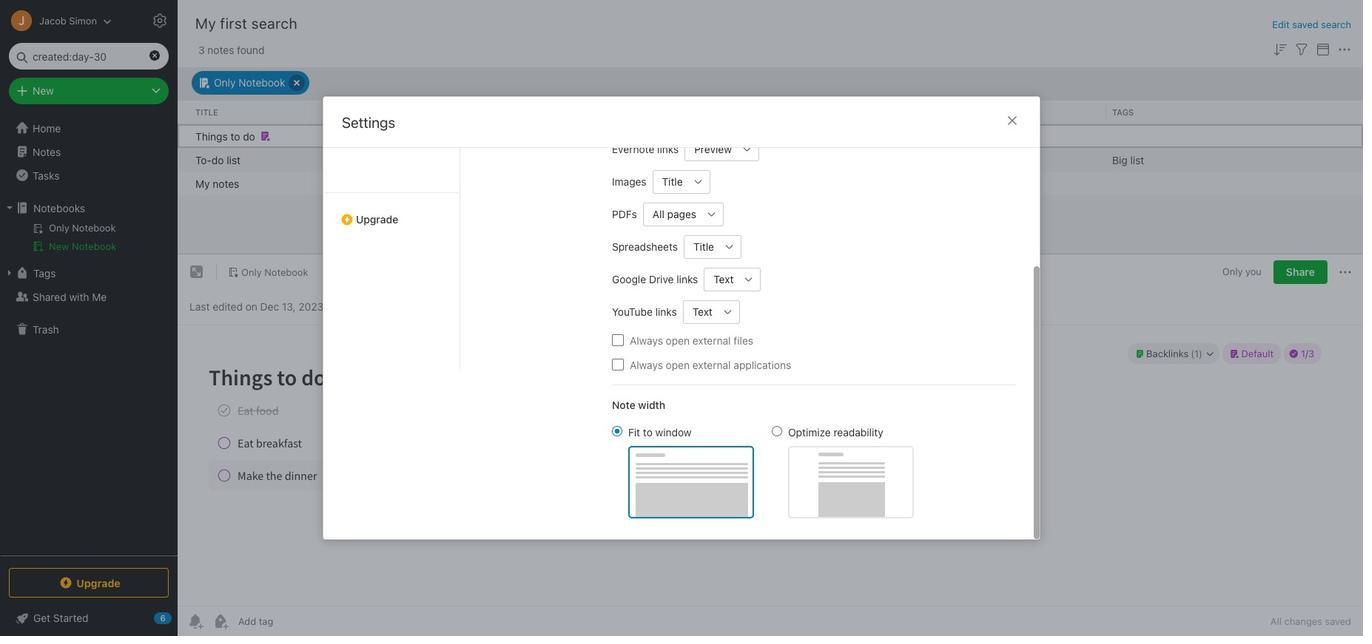 Task type: describe. For each thing, give the bounding box(es) containing it.
search for my first search
[[251, 15, 298, 32]]

new notebook button
[[0, 238, 177, 255]]

only for only notebook button in note window element
[[241, 266, 262, 278]]

only notebook button inside note window element
[[223, 262, 313, 283]]

google
[[612, 273, 646, 286]]

all for all pages
[[653, 208, 664, 221]]

add a reminder image
[[186, 613, 204, 630]]

Always open external applications checkbox
[[612, 359, 624, 371]]

row group containing things to do
[[178, 124, 1363, 195]]

you
[[1245, 266, 1262, 278]]

tags button
[[0, 261, 177, 285]]

trash
[[33, 323, 59, 336]]

youtube
[[612, 306, 653, 318]]

2023
[[298, 300, 324, 313]]

preview
[[694, 143, 732, 155]]

only for the topmost only notebook button
[[214, 76, 236, 89]]

new for new notebook
[[49, 240, 69, 252]]

new notebook
[[49, 240, 117, 252]]

spreadsheets
[[612, 240, 678, 253]]

note
[[612, 398, 635, 411]]

trash link
[[0, 317, 177, 341]]

to for fit
[[643, 426, 653, 438]]

text for google drive links
[[714, 273, 734, 286]]

Choose default view option for Evernote links field
[[685, 137, 759, 161]]

1 vertical spatial do
[[212, 153, 224, 166]]

last
[[189, 300, 210, 313]]

ago down things to do button
[[753, 153, 771, 166]]

my for my notes
[[195, 177, 210, 189]]

share
[[1286, 266, 1315, 278]]

0 vertical spatial notebook
[[238, 76, 285, 89]]

on
[[245, 300, 257, 313]]

notebook inside new notebook button
[[72, 240, 117, 252]]

edit saved search
[[1272, 18, 1351, 30]]

my for my first search
[[195, 15, 216, 32]]

saved inside note window element
[[1325, 616, 1351, 627]]

optimize
[[788, 426, 831, 438]]

shared with me
[[33, 290, 107, 303]]

only you
[[1222, 266, 1262, 278]]

2 7 min ago from the top
[[579, 177, 625, 189]]

Search text field
[[19, 43, 158, 70]]

big list
[[1112, 153, 1144, 166]]

evernote
[[612, 143, 654, 155]]

new for new
[[33, 84, 54, 97]]

1 vertical spatial upgrade button
[[9, 568, 169, 598]]

3 notes found
[[198, 43, 264, 56]]

expand note image
[[188, 263, 206, 281]]

first
[[220, 15, 247, 32]]

preview button
[[685, 137, 735, 161]]

shared with me link
[[0, 285, 177, 309]]

links for evernote links
[[657, 143, 679, 155]]

all changes saved
[[1270, 616, 1351, 627]]

things
[[195, 129, 228, 142]]

notes for my
[[213, 177, 239, 189]]

to-
[[195, 153, 212, 166]]

notebooks link
[[0, 196, 177, 220]]

shared
[[33, 290, 66, 303]]

do inside button
[[243, 129, 255, 142]]

add tag image
[[212, 613, 229, 630]]

title for images
[[662, 175, 683, 188]]

to for things
[[230, 129, 240, 142]]

open for always open external applications
[[666, 359, 690, 371]]

close image
[[1003, 112, 1021, 129]]

last edited on dec 13, 2023
[[189, 300, 324, 313]]

Choose default view option for Google Drive links field
[[704, 267, 761, 291]]

my notes
[[195, 177, 239, 189]]

2 list from the left
[[1130, 153, 1144, 166]]

dec
[[260, 300, 279, 313]]

changes
[[1284, 616, 1322, 627]]

external for applications
[[692, 359, 731, 371]]

to-do list
[[195, 153, 241, 166]]

home
[[33, 122, 61, 134]]

2 horizontal spatial only
[[1222, 266, 1243, 278]]

drive
[[649, 273, 674, 286]]

share button
[[1273, 260, 1328, 284]]

text button for youtube links
[[683, 300, 716, 324]]

Note Editor text field
[[178, 326, 1363, 606]]

title for spreadsheets
[[693, 240, 714, 253]]

expand notebooks image
[[4, 202, 16, 214]]

all for all changes saved
[[1270, 616, 1282, 627]]

only notebook for only notebook button in note window element
[[241, 266, 308, 278]]

Choose default view option for YouTube links field
[[683, 300, 740, 324]]

Always open external files checkbox
[[612, 334, 624, 346]]

only notebook for the topmost only notebook button
[[214, 76, 285, 89]]

Choose default view option for PDFs field
[[643, 202, 724, 226]]

notes for 3
[[207, 43, 234, 56]]

1 list from the left
[[227, 153, 241, 166]]

google drive links
[[612, 273, 698, 286]]



Task type: locate. For each thing, give the bounding box(es) containing it.
2 open from the top
[[666, 359, 690, 371]]

1 my from the top
[[195, 15, 216, 32]]

notes
[[207, 43, 234, 56], [213, 177, 239, 189]]

list right the big
[[1130, 153, 1144, 166]]

to
[[230, 129, 240, 142], [643, 426, 653, 438]]

search right edit
[[1321, 18, 1351, 30]]

notebook down "found"
[[238, 76, 285, 89]]

2 vertical spatial links
[[655, 306, 677, 318]]

1 open from the top
[[666, 334, 690, 347]]

only notebook button down "found"
[[192, 71, 310, 94]]

links
[[657, 143, 679, 155], [677, 273, 698, 286], [655, 306, 677, 318]]

new inside new popup button
[[33, 84, 54, 97]]

my
[[195, 15, 216, 32], [195, 177, 210, 189]]

only notebook down "found"
[[214, 76, 285, 89]]

upgrade
[[356, 213, 398, 226], [76, 577, 120, 589]]

0 vertical spatial saved
[[1292, 18, 1318, 30]]

Fit to window radio
[[612, 426, 622, 436]]

my inside row group
[[195, 177, 210, 189]]

links right evernote
[[657, 143, 679, 155]]

32 min ago
[[718, 153, 771, 166]]

7 min ago up images
[[579, 153, 625, 166]]

1 vertical spatial upgrade
[[76, 577, 120, 589]]

option group containing fit to window
[[612, 424, 914, 518]]

tags up shared
[[33, 267, 56, 279]]

to right things
[[230, 129, 240, 142]]

1 vertical spatial settings
[[342, 114, 395, 131]]

text button
[[704, 267, 737, 291], [683, 300, 716, 324]]

fit to window
[[628, 426, 692, 438]]

do
[[243, 129, 255, 142], [212, 153, 224, 166]]

7 left evernote
[[579, 153, 584, 166]]

1 horizontal spatial title
[[662, 175, 683, 188]]

0 horizontal spatial only
[[214, 76, 236, 89]]

upgrade button
[[323, 192, 460, 232], [9, 568, 169, 598]]

pages
[[667, 208, 696, 221]]

0 horizontal spatial settings
[[186, 14, 225, 26]]

external up always open external applications
[[692, 334, 731, 347]]

text button for google drive links
[[704, 267, 737, 291]]

me
[[92, 290, 107, 303]]

upgrade for top 'upgrade' popup button
[[356, 213, 398, 226]]

0 vertical spatial settings
[[186, 14, 225, 26]]

7 left images
[[579, 177, 584, 189]]

1 horizontal spatial only
[[241, 266, 262, 278]]

only notebook button
[[192, 71, 310, 94], [223, 262, 313, 283]]

min
[[587, 153, 605, 166], [733, 153, 750, 166], [587, 177, 605, 189]]

0 horizontal spatial upgrade button
[[9, 568, 169, 598]]

note width
[[612, 398, 665, 411]]

title inside choose default view option for images field
[[662, 175, 683, 188]]

readability
[[834, 426, 883, 438]]

1 vertical spatial external
[[692, 359, 731, 371]]

only notebook inside note window element
[[241, 266, 308, 278]]

search
[[251, 15, 298, 32], [1321, 18, 1351, 30]]

1 vertical spatial tags
[[33, 267, 56, 279]]

notebook inside note window element
[[264, 266, 308, 278]]

search inside button
[[1321, 18, 1351, 30]]

1 vertical spatial saved
[[1325, 616, 1351, 627]]

text down title "field"
[[714, 273, 734, 286]]

0 horizontal spatial all
[[653, 208, 664, 221]]

links for youtube links
[[655, 306, 677, 318]]

0 horizontal spatial list
[[227, 153, 241, 166]]

text inside choose default view option for youtube links field
[[692, 306, 712, 318]]

do right things
[[243, 129, 255, 142]]

1 horizontal spatial upgrade button
[[323, 192, 460, 232]]

links down drive
[[655, 306, 677, 318]]

0 horizontal spatial do
[[212, 153, 224, 166]]

0 vertical spatial to
[[230, 129, 240, 142]]

0 horizontal spatial upgrade
[[76, 577, 120, 589]]

search for edit saved search
[[1321, 18, 1351, 30]]

2 external from the top
[[692, 359, 731, 371]]

only notebook button up dec
[[223, 262, 313, 283]]

0 vertical spatial open
[[666, 334, 690, 347]]

0 horizontal spatial text
[[692, 306, 712, 318]]

expand tags image
[[4, 267, 16, 279]]

0 horizontal spatial saved
[[1292, 18, 1318, 30]]

0 horizontal spatial to
[[230, 129, 240, 142]]

0 vertical spatial 7 min ago
[[579, 153, 625, 166]]

1 horizontal spatial settings
[[342, 114, 395, 131]]

text
[[714, 273, 734, 286], [692, 306, 712, 318]]

text up always open external files
[[692, 306, 712, 318]]

text button down title "field"
[[704, 267, 737, 291]]

0 vertical spatial my
[[195, 15, 216, 32]]

open for always open external files
[[666, 334, 690, 347]]

notes right "3"
[[207, 43, 234, 56]]

saved right changes
[[1325, 616, 1351, 627]]

always right always open external files 'option'
[[630, 334, 663, 347]]

fit
[[628, 426, 640, 438]]

title button
[[652, 170, 686, 194], [684, 235, 718, 259]]

notes inside row group
[[213, 177, 239, 189]]

1 7 min ago from the top
[[579, 153, 625, 166]]

0 vertical spatial all
[[653, 208, 664, 221]]

min right 32
[[733, 153, 750, 166]]

things to do
[[195, 129, 255, 142]]

title button for spreadsheets
[[684, 235, 718, 259]]

saved right edit
[[1292, 18, 1318, 30]]

links right drive
[[677, 273, 698, 286]]

home link
[[0, 116, 178, 140]]

1 vertical spatial only notebook button
[[223, 262, 313, 283]]

title inside row group
[[195, 107, 218, 116]]

only down 3 notes found
[[214, 76, 236, 89]]

tasks
[[33, 169, 59, 182]]

only left you
[[1222, 266, 1243, 278]]

1 horizontal spatial saved
[[1325, 616, 1351, 627]]

settings tooltip
[[164, 6, 237, 35]]

title up all pages button
[[662, 175, 683, 188]]

1 vertical spatial title
[[662, 175, 683, 188]]

text inside text field
[[714, 273, 734, 286]]

13,
[[282, 300, 296, 313]]

open down always open external files
[[666, 359, 690, 371]]

2 vertical spatial title
[[693, 240, 714, 253]]

32
[[718, 153, 730, 166]]

Choose default view option for Spreadsheets field
[[684, 235, 741, 259]]

to inside option group
[[643, 426, 653, 438]]

big
[[1112, 153, 1128, 166]]

1 horizontal spatial search
[[1321, 18, 1351, 30]]

list down things to do
[[227, 153, 241, 166]]

applications
[[734, 359, 791, 371]]

new up the home
[[33, 84, 54, 97]]

all
[[653, 208, 664, 221], [1270, 616, 1282, 627]]

title button down all pages field
[[684, 235, 718, 259]]

all inside button
[[653, 208, 664, 221]]

tags inside row group
[[1112, 107, 1134, 116]]

to inside button
[[230, 129, 240, 142]]

window
[[655, 426, 692, 438]]

tags inside button
[[33, 267, 56, 279]]

notebook
[[238, 76, 285, 89], [72, 240, 117, 252], [264, 266, 308, 278]]

notes down to-do list
[[213, 177, 239, 189]]

to right fit
[[643, 426, 653, 438]]

1 vertical spatial text
[[692, 306, 712, 318]]

1 vertical spatial text button
[[683, 300, 716, 324]]

notebooks
[[33, 202, 85, 214]]

settings
[[186, 14, 225, 26], [342, 114, 395, 131]]

2 vertical spatial notebook
[[264, 266, 308, 278]]

only
[[214, 76, 236, 89], [1222, 266, 1243, 278], [241, 266, 262, 278]]

0 vertical spatial links
[[657, 143, 679, 155]]

option group
[[612, 424, 914, 518]]

external
[[692, 334, 731, 347], [692, 359, 731, 371]]

external for files
[[692, 334, 731, 347]]

title up things
[[195, 107, 218, 116]]

0 vertical spatial text
[[714, 273, 734, 286]]

1 row group from the top
[[178, 100, 1363, 124]]

all pages
[[653, 208, 696, 221]]

tags up the big
[[1112, 107, 1134, 116]]

open up always open external applications
[[666, 334, 690, 347]]

new button
[[9, 78, 169, 104]]

all inside note window element
[[1270, 616, 1282, 627]]

min left images
[[587, 177, 605, 189]]

0 vertical spatial text button
[[704, 267, 737, 291]]

only notebook
[[214, 76, 285, 89], [241, 266, 308, 278]]

2 always from the top
[[630, 359, 663, 371]]

1 horizontal spatial text
[[714, 273, 734, 286]]

0 vertical spatial title
[[195, 107, 218, 116]]

list
[[227, 153, 241, 166], [1130, 153, 1144, 166]]

min left evernote
[[587, 153, 605, 166]]

row group containing title
[[178, 100, 1363, 124]]

2 horizontal spatial title
[[693, 240, 714, 253]]

1 external from the top
[[692, 334, 731, 347]]

1 vertical spatial 7
[[579, 177, 584, 189]]

width
[[638, 398, 665, 411]]

0 vertical spatial upgrade button
[[323, 192, 460, 232]]

all left changes
[[1270, 616, 1282, 627]]

ago up images
[[607, 153, 625, 166]]

0 vertical spatial title button
[[652, 170, 686, 194]]

things to do button
[[178, 124, 1363, 148]]

0 vertical spatial only notebook button
[[192, 71, 310, 94]]

my down to-
[[195, 177, 210, 189]]

tasks button
[[0, 164, 177, 187]]

1 horizontal spatial to
[[643, 426, 653, 438]]

edited
[[213, 300, 243, 313]]

my up "3"
[[195, 15, 216, 32]]

tree
[[0, 116, 178, 555]]

0 vertical spatial always
[[630, 334, 663, 347]]

0 vertical spatial upgrade
[[356, 213, 398, 226]]

0 horizontal spatial tags
[[33, 267, 56, 279]]

1 vertical spatial notes
[[213, 177, 239, 189]]

external down always open external files
[[692, 359, 731, 371]]

do up 'my notes'
[[212, 153, 224, 166]]

title button up all pages button
[[652, 170, 686, 194]]

only up on
[[241, 266, 262, 278]]

files
[[734, 334, 753, 347]]

with
[[69, 290, 89, 303]]

7 min ago
[[579, 153, 625, 166], [579, 177, 625, 189]]

1 vertical spatial title button
[[684, 235, 718, 259]]

1 vertical spatial always
[[630, 359, 663, 371]]

1 vertical spatial only notebook
[[241, 266, 308, 278]]

settings inside tooltip
[[186, 14, 225, 26]]

text for youtube links
[[692, 306, 712, 318]]

title
[[195, 107, 218, 116], [662, 175, 683, 188], [693, 240, 714, 253]]

settings image
[[151, 12, 169, 30]]

edit saved search button
[[1272, 18, 1351, 32]]

Optimize readability radio
[[772, 426, 782, 436]]

row group
[[178, 100, 1363, 124], [178, 124, 1363, 195]]

1 horizontal spatial upgrade
[[356, 213, 398, 226]]

ago up pdfs
[[607, 177, 625, 189]]

my first search
[[195, 15, 298, 32]]

2 row group from the top
[[178, 124, 1363, 195]]

ago
[[607, 153, 625, 166], [753, 153, 771, 166], [607, 177, 625, 189]]

0 vertical spatial 7
[[579, 153, 584, 166]]

always open external applications
[[630, 359, 791, 371]]

2 my from the top
[[195, 177, 210, 189]]

7 min ago up pdfs
[[579, 177, 625, 189]]

0 vertical spatial do
[[243, 129, 255, 142]]

1 7 from the top
[[579, 153, 584, 166]]

notes link
[[0, 140, 177, 164]]

1 vertical spatial to
[[643, 426, 653, 438]]

always
[[630, 334, 663, 347], [630, 359, 663, 371]]

1 vertical spatial my
[[195, 177, 210, 189]]

1 vertical spatial 7 min ago
[[579, 177, 625, 189]]

1 vertical spatial open
[[666, 359, 690, 371]]

saved
[[1292, 18, 1318, 30], [1325, 616, 1351, 627]]

notebook up 'tags' button
[[72, 240, 117, 252]]

pdfs
[[612, 208, 637, 221]]

1 vertical spatial notebook
[[72, 240, 117, 252]]

tree containing home
[[0, 116, 178, 555]]

1 always from the top
[[630, 334, 663, 347]]

new inside new notebook button
[[49, 240, 69, 252]]

3
[[198, 43, 205, 56]]

tags
[[1112, 107, 1134, 116], [33, 267, 56, 279]]

1 horizontal spatial all
[[1270, 616, 1282, 627]]

text button up always open external files
[[683, 300, 716, 324]]

title down all pages field
[[693, 240, 714, 253]]

Choose default view option for Images field
[[652, 170, 710, 194]]

None search field
[[19, 43, 158, 70]]

upgrade for 'upgrade' popup button to the bottom
[[76, 577, 120, 589]]

search up "found"
[[251, 15, 298, 32]]

found
[[237, 43, 264, 56]]

tab list
[[479, 0, 600, 369]]

1 horizontal spatial list
[[1130, 153, 1144, 166]]

1 vertical spatial new
[[49, 240, 69, 252]]

notebook up the '13,'
[[264, 266, 308, 278]]

0 vertical spatial new
[[33, 84, 54, 97]]

column header
[[857, 106, 1100, 118]]

notes
[[33, 145, 61, 158]]

0 vertical spatial tags
[[1112, 107, 1134, 116]]

images
[[612, 175, 646, 188]]

0 vertical spatial external
[[692, 334, 731, 347]]

open
[[666, 334, 690, 347], [666, 359, 690, 371]]

1 vertical spatial all
[[1270, 616, 1282, 627]]

title button for images
[[652, 170, 686, 194]]

note window element
[[178, 255, 1363, 636]]

new notebook group
[[0, 220, 177, 261]]

all left pages
[[653, 208, 664, 221]]

0 horizontal spatial title
[[195, 107, 218, 116]]

0 vertical spatial only notebook
[[214, 76, 285, 89]]

2 7 from the top
[[579, 177, 584, 189]]

7
[[579, 153, 584, 166], [579, 177, 584, 189]]

only notebook up dec
[[241, 266, 308, 278]]

0 horizontal spatial search
[[251, 15, 298, 32]]

1 horizontal spatial tags
[[1112, 107, 1134, 116]]

youtube links
[[612, 306, 677, 318]]

title inside title "field"
[[693, 240, 714, 253]]

always for always open external applications
[[630, 359, 663, 371]]

1 vertical spatial links
[[677, 273, 698, 286]]

new down notebooks
[[49, 240, 69, 252]]

evernote links
[[612, 143, 679, 155]]

all pages button
[[643, 202, 700, 226]]

always for always open external files
[[630, 334, 663, 347]]

1 horizontal spatial do
[[243, 129, 255, 142]]

edit
[[1272, 18, 1290, 30]]

always open external files
[[630, 334, 753, 347]]

optimize readability
[[788, 426, 883, 438]]

saved inside button
[[1292, 18, 1318, 30]]

0 vertical spatial notes
[[207, 43, 234, 56]]

always right always open external applications checkbox
[[630, 359, 663, 371]]



Task type: vqa. For each thing, say whether or not it's contained in the screenshot.
New corresponding to New
yes



